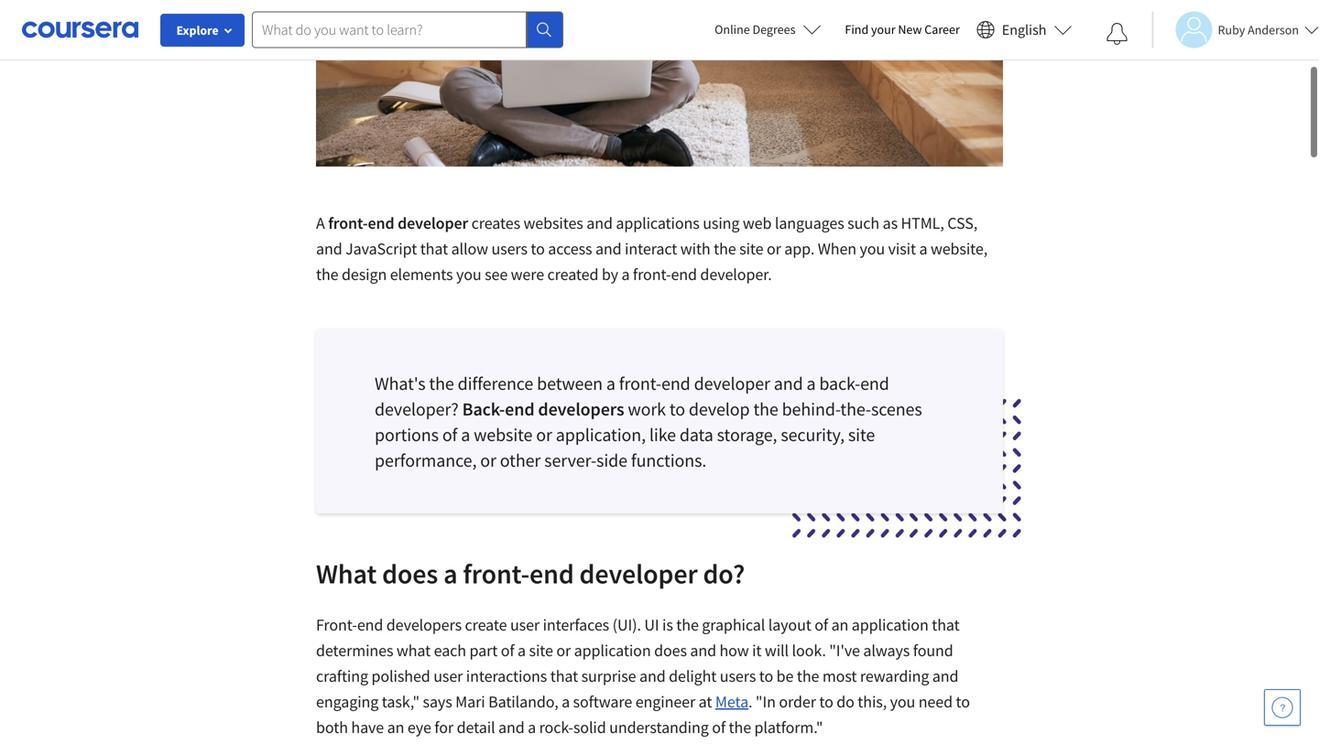 Task type: vqa. For each thing, say whether or not it's contained in the screenshot.
"website,"
yes



Task type: describe. For each thing, give the bounding box(es) containing it.
1 vertical spatial you
[[456, 264, 482, 285]]

how
[[720, 641, 749, 661]]

server-
[[544, 449, 596, 472]]

rewarding
[[860, 667, 929, 687]]

task,"
[[382, 692, 420, 713]]

always
[[863, 641, 910, 661]]

front-
[[316, 615, 357, 636]]

behind-
[[782, 398, 841, 421]]

ruby
[[1218, 22, 1245, 38]]

graphical
[[702, 615, 765, 636]]

like
[[649, 424, 676, 447]]

when
[[818, 239, 857, 259]]

meta
[[715, 692, 749, 713]]

as
[[883, 213, 898, 234]]

end up interfaces
[[530, 557, 574, 591]]

What do you want to learn? text field
[[252, 11, 527, 48]]

what
[[316, 557, 377, 591]]

back-
[[819, 372, 860, 395]]

site for how
[[529, 641, 553, 661]]

creates websites and applications using web languages such as html, css, and javascript that allow users to access and interact with the site or app. when you visit a website, the design elements you see were created by a front-end developer.
[[316, 213, 988, 285]]

were
[[511, 264, 544, 285]]

. "in order to do this, you need to both have an eye for detail and a rock-solid understanding of the platform."
[[316, 692, 970, 738]]

functions.
[[631, 449, 707, 472]]

solid
[[573, 718, 606, 738]]

portions
[[375, 424, 439, 447]]

of inside . "in order to do this, you need to both have an eye for detail and a rock-solid understanding of the platform."
[[712, 718, 726, 738]]

of inside work to develop the behind-the-scenes portions of a website or application, like data storage, security, site performance, or other server-side functions.
[[442, 424, 457, 447]]

back-
[[462, 398, 505, 421]]

0 vertical spatial developer
[[398, 213, 468, 234]]

interact
[[625, 239, 677, 259]]

explore
[[176, 22, 219, 38]]

and up access
[[587, 213, 613, 234]]

difference
[[458, 372, 533, 395]]

developer inside what's the difference between a front-end developer and a back-end developer?
[[694, 372, 770, 395]]

new
[[898, 21, 922, 38]]

2 horizontal spatial that
[[932, 615, 960, 636]]

does inside front-end developers create user interfaces (ui). ui is the graphical layout of an application that determines what each part of a site or application does and how it will look. "i've always found crafting polished user interactions that surprise and delight users to be the most rewarding and engaging task," says mari batilando, a software engineer at
[[654, 641, 687, 661]]

developer?
[[375, 398, 459, 421]]

developers for back-
[[538, 398, 624, 421]]

end inside creates websites and applications using web languages such as html, css, and javascript that allow users to access and interact with the site or app. when you visit a website, the design elements you see were created by a front-end developer.
[[671, 264, 697, 285]]

be
[[777, 667, 794, 687]]

work
[[628, 398, 666, 421]]

front- right a
[[328, 213, 368, 234]]

such
[[848, 213, 880, 234]]

will
[[765, 641, 789, 661]]

explore button
[[160, 14, 245, 47]]

what's
[[375, 372, 426, 395]]

a front-end developer
[[316, 213, 468, 234]]

websites
[[524, 213, 583, 234]]

what
[[397, 641, 431, 661]]

interactions
[[466, 667, 547, 687]]

developer.
[[700, 264, 772, 285]]

data
[[680, 424, 713, 447]]

coursera image
[[22, 15, 138, 44]]

an inside . "in order to do this, you need to both have an eye for detail and a rock-solid understanding of the platform."
[[387, 718, 404, 738]]

security,
[[781, 424, 845, 447]]

to right need
[[956, 692, 970, 713]]

ui
[[644, 615, 659, 636]]

most
[[823, 667, 857, 687]]

created
[[547, 264, 599, 285]]

design
[[342, 264, 387, 285]]

0 vertical spatial user
[[510, 615, 540, 636]]

determines
[[316, 641, 393, 661]]

or inside creates websites and applications using web languages such as html, css, and javascript that allow users to access and interact with the site or app. when you visit a website, the design elements you see were created by a front-end developer.
[[767, 239, 781, 259]]

a right between
[[606, 372, 616, 395]]

to inside work to develop the behind-the-scenes portions of a website or application, like data storage, security, site performance, or other server-side functions.
[[670, 398, 685, 421]]

a up interactions
[[518, 641, 526, 661]]

have
[[351, 718, 384, 738]]

side
[[596, 449, 628, 472]]

see
[[485, 264, 508, 285]]

and inside what's the difference between a front-end developer and a back-end developer?
[[774, 372, 803, 395]]

users inside creates websites and applications using web languages such as html, css, and javascript that allow users to access and interact with the site or app. when you visit a website, the design elements you see were created by a front-end developer.
[[491, 239, 528, 259]]

web
[[743, 213, 772, 234]]

a up each
[[444, 557, 458, 591]]

and up by
[[595, 239, 622, 259]]

it
[[752, 641, 762, 661]]

order
[[779, 692, 816, 713]]

is
[[662, 615, 673, 636]]

at
[[699, 692, 712, 713]]

the inside . "in order to do this, you need to both have an eye for detail and a rock-solid understanding of the platform."
[[729, 718, 751, 738]]

crafting
[[316, 667, 368, 687]]

access
[[548, 239, 592, 259]]

"i've
[[829, 641, 860, 661]]

between
[[537, 372, 603, 395]]

[featured image] a front-end developer sits on a floor mat working on his laptop to build a website. image
[[316, 0, 1003, 167]]

back-end developers
[[462, 398, 628, 421]]

of right part
[[501, 641, 514, 661]]

software
[[573, 692, 632, 713]]

a right by
[[622, 264, 630, 285]]

english button
[[969, 0, 1080, 60]]

allow
[[451, 239, 488, 259]]

a up rock-
[[562, 692, 570, 713]]

end up javascript
[[368, 213, 394, 234]]

the down the using
[[714, 239, 736, 259]]

front-end developers create user interfaces (ui). ui is the graphical layout of an application that determines what each part of a site or application does and how it will look. "i've always found crafting polished user interactions that surprise and delight users to be the most rewarding and engaging task," says mari batilando, a software engineer at
[[316, 615, 960, 713]]

anderson
[[1248, 22, 1299, 38]]

1 vertical spatial application
[[574, 641, 651, 661]]

website,
[[931, 239, 988, 259]]

find
[[845, 21, 869, 38]]

storage,
[[717, 424, 777, 447]]

says
[[423, 692, 452, 713]]

to inside creates websites and applications using web languages such as html, css, and javascript that allow users to access and interact with the site or app. when you visit a website, the design elements you see were created by a front-end developer.
[[531, 239, 545, 259]]

2 vertical spatial developer
[[580, 557, 698, 591]]



Task type: locate. For each thing, give the bounding box(es) containing it.
users
[[491, 239, 528, 259], [720, 667, 756, 687]]

your
[[871, 21, 896, 38]]

and up engineer
[[639, 667, 666, 687]]

an inside front-end developers create user interfaces (ui). ui is the graphical layout of an application that determines what each part of a site or application does and how it will look. "i've always found crafting polished user interactions that surprise and delight users to be the most rewarding and engaging task," says mari batilando, a software engineer at
[[831, 615, 849, 636]]

application up surprise
[[574, 641, 651, 661]]

show notifications image
[[1106, 23, 1128, 45]]

2 vertical spatial you
[[890, 692, 915, 713]]

javascript
[[345, 239, 417, 259]]

2 horizontal spatial you
[[890, 692, 915, 713]]

site down "the-"
[[848, 424, 875, 447]]

that up the elements
[[420, 239, 448, 259]]

a left rock-
[[528, 718, 536, 738]]

0 horizontal spatial site
[[529, 641, 553, 661]]

create
[[465, 615, 507, 636]]

1 horizontal spatial site
[[739, 239, 764, 259]]

front- up 'create'
[[463, 557, 530, 591]]

surprise
[[581, 667, 636, 687]]

1 horizontal spatial developers
[[538, 398, 624, 421]]

elements
[[390, 264, 453, 285]]

0 vertical spatial does
[[382, 557, 438, 591]]

by
[[602, 264, 618, 285]]

to left be
[[759, 667, 773, 687]]

0 vertical spatial that
[[420, 239, 448, 259]]

0 horizontal spatial does
[[382, 557, 438, 591]]

or down website at the left of page
[[480, 449, 496, 472]]

developer
[[398, 213, 468, 234], [694, 372, 770, 395], [580, 557, 698, 591]]

1 vertical spatial user
[[434, 667, 463, 687]]

does right the what
[[382, 557, 438, 591]]

0 vertical spatial application
[[852, 615, 929, 636]]

found
[[913, 641, 953, 661]]

the
[[714, 239, 736, 259], [316, 264, 339, 285], [429, 372, 454, 395], [753, 398, 778, 421], [676, 615, 699, 636], [797, 667, 819, 687], [729, 718, 751, 738]]

application,
[[556, 424, 646, 447]]

and up delight
[[690, 641, 716, 661]]

to up like
[[670, 398, 685, 421]]

user right 'create'
[[510, 615, 540, 636]]

0 vertical spatial you
[[860, 239, 885, 259]]

look.
[[792, 641, 826, 661]]

0 horizontal spatial application
[[574, 641, 651, 661]]

batilando,
[[488, 692, 558, 713]]

1 horizontal spatial that
[[550, 667, 578, 687]]

you down rewarding
[[890, 692, 915, 713]]

scenes
[[871, 398, 922, 421]]

do
[[837, 692, 855, 713]]

developers up what
[[386, 615, 462, 636]]

1 vertical spatial does
[[654, 641, 687, 661]]

engineer
[[636, 692, 695, 713]]

engaging
[[316, 692, 379, 713]]

0 horizontal spatial user
[[434, 667, 463, 687]]

1 horizontal spatial does
[[654, 641, 687, 661]]

work to develop the behind-the-scenes portions of a website or application, like data storage, security, site performance, or other server-side functions.
[[375, 398, 922, 472]]

detail
[[457, 718, 495, 738]]

developers for front-
[[386, 615, 462, 636]]

end
[[368, 213, 394, 234], [671, 264, 697, 285], [661, 372, 691, 395], [860, 372, 889, 395], [505, 398, 535, 421], [530, 557, 574, 591], [357, 615, 383, 636]]

1 horizontal spatial user
[[510, 615, 540, 636]]

applications
[[616, 213, 700, 234]]

both
[[316, 718, 348, 738]]

developer up develop
[[694, 372, 770, 395]]

for
[[435, 718, 454, 738]]

site down web
[[739, 239, 764, 259]]

find your new career
[[845, 21, 960, 38]]

what does a front-end developer do?
[[316, 557, 751, 591]]

and down batilando,
[[498, 718, 525, 738]]

application
[[852, 615, 929, 636], [574, 641, 651, 661]]

or down interfaces
[[556, 641, 571, 661]]

1 vertical spatial developers
[[386, 615, 462, 636]]

what's the difference between a front-end developer and a back-end developer?
[[375, 372, 889, 421]]

front-
[[328, 213, 368, 234], [633, 264, 671, 285], [619, 372, 661, 395], [463, 557, 530, 591]]

to
[[531, 239, 545, 259], [670, 398, 685, 421], [759, 667, 773, 687], [819, 692, 833, 713], [956, 692, 970, 713]]

develop
[[689, 398, 750, 421]]

an
[[831, 615, 849, 636], [387, 718, 404, 738]]

developer up (ui). at the bottom left
[[580, 557, 698, 591]]

of up performance,
[[442, 424, 457, 447]]

.
[[749, 692, 753, 713]]

end up "the-"
[[860, 372, 889, 395]]

degrees
[[753, 21, 796, 38]]

that up "found"
[[932, 615, 960, 636]]

part
[[470, 641, 498, 661]]

the up storage,
[[753, 398, 778, 421]]

help center image
[[1272, 697, 1294, 719]]

meta link
[[715, 692, 749, 713]]

to inside front-end developers create user interfaces (ui). ui is the graphical layout of an application that determines what each part of a site or application does and how it will look. "i've always found crafting polished user interactions that surprise and delight users to be the most rewarding and engaging task," says mari batilando, a software engineer at
[[759, 667, 773, 687]]

does
[[382, 557, 438, 591], [654, 641, 687, 661]]

polished
[[371, 667, 430, 687]]

and down a
[[316, 239, 342, 259]]

0 horizontal spatial you
[[456, 264, 482, 285]]

site inside creates websites and applications using web languages such as html, css, and javascript that allow users to access and interact with the site or app. when you visit a website, the design elements you see were created by a front-end developer.
[[739, 239, 764, 259]]

2 vertical spatial that
[[550, 667, 578, 687]]

ruby anderson
[[1218, 22, 1299, 38]]

english
[[1002, 21, 1047, 39]]

or down back-end developers
[[536, 424, 552, 447]]

developer up the allow
[[398, 213, 468, 234]]

css,
[[948, 213, 978, 234]]

site inside work to develop the behind-the-scenes portions of a website or application, like data storage, security, site performance, or other server-side functions.
[[848, 424, 875, 447]]

or inside front-end developers create user interfaces (ui). ui is the graphical layout of an application that determines what each part of a site or application does and how it will look. "i've always found crafting polished user interactions that surprise and delight users to be the most rewarding and engaging task," says mari batilando, a software engineer at
[[556, 641, 571, 661]]

you
[[860, 239, 885, 259], [456, 264, 482, 285], [890, 692, 915, 713]]

that
[[420, 239, 448, 259], [932, 615, 960, 636], [550, 667, 578, 687]]

1 horizontal spatial application
[[852, 615, 929, 636]]

1 vertical spatial an
[[387, 718, 404, 738]]

a up behind-
[[807, 372, 816, 395]]

or
[[767, 239, 781, 259], [536, 424, 552, 447], [480, 449, 496, 472], [556, 641, 571, 661]]

to left do
[[819, 692, 833, 713]]

of down meta link
[[712, 718, 726, 738]]

1 horizontal spatial an
[[831, 615, 849, 636]]

the right the is
[[676, 615, 699, 636]]

layout
[[768, 615, 812, 636]]

eye
[[408, 718, 431, 738]]

ruby anderson button
[[1152, 11, 1319, 48]]

and
[[587, 213, 613, 234], [316, 239, 342, 259], [595, 239, 622, 259], [774, 372, 803, 395], [690, 641, 716, 661], [639, 667, 666, 687], [932, 667, 959, 687], [498, 718, 525, 738]]

a down back-
[[461, 424, 470, 447]]

a inside . "in order to do this, you need to both have an eye for detail and a rock-solid understanding of the platform."
[[528, 718, 536, 738]]

that left surprise
[[550, 667, 578, 687]]

delight
[[669, 667, 717, 687]]

and up need
[[932, 667, 959, 687]]

end up work
[[661, 372, 691, 395]]

front- inside creates websites and applications using web languages such as html, css, and javascript that allow users to access and interact with the site or app. when you visit a website, the design elements you see were created by a front-end developer.
[[633, 264, 671, 285]]

with
[[681, 239, 711, 259]]

users down how
[[720, 667, 756, 687]]

app.
[[784, 239, 815, 259]]

an left eye
[[387, 718, 404, 738]]

each
[[434, 641, 466, 661]]

None search field
[[252, 11, 563, 48]]

users up see in the top of the page
[[491, 239, 528, 259]]

front- inside what's the difference between a front-end developer and a back-end developer?
[[619, 372, 661, 395]]

0 vertical spatial site
[[739, 239, 764, 259]]

do?
[[703, 557, 745, 591]]

you down such
[[860, 239, 885, 259]]

you down the allow
[[456, 264, 482, 285]]

performance,
[[375, 449, 477, 472]]

2 vertical spatial site
[[529, 641, 553, 661]]

languages
[[775, 213, 844, 234]]

1 vertical spatial developer
[[694, 372, 770, 395]]

1 vertical spatial users
[[720, 667, 756, 687]]

end down with
[[671, 264, 697, 285]]

0 horizontal spatial that
[[420, 239, 448, 259]]

a right visit
[[919, 239, 928, 259]]

1 vertical spatial site
[[848, 424, 875, 447]]

developers down between
[[538, 398, 624, 421]]

end up determines
[[357, 615, 383, 636]]

online degrees
[[715, 21, 796, 38]]

mari
[[455, 692, 485, 713]]

a
[[316, 213, 325, 234]]

user down each
[[434, 667, 463, 687]]

1 horizontal spatial you
[[860, 239, 885, 259]]

an up ""i've"
[[831, 615, 849, 636]]

end up website at the left of page
[[505, 398, 535, 421]]

0 horizontal spatial an
[[387, 718, 404, 738]]

html,
[[901, 213, 944, 234]]

the right be
[[797, 667, 819, 687]]

online degrees button
[[700, 9, 836, 49]]

1 vertical spatial that
[[932, 615, 960, 636]]

2 horizontal spatial site
[[848, 424, 875, 447]]

site for visit
[[739, 239, 764, 259]]

you inside . "in order to do this, you need to both have an eye for detail and a rock-solid understanding of the platform."
[[890, 692, 915, 713]]

does down the is
[[654, 641, 687, 661]]

of
[[442, 424, 457, 447], [815, 615, 828, 636], [501, 641, 514, 661], [712, 718, 726, 738]]

0 vertical spatial users
[[491, 239, 528, 259]]

the inside what's the difference between a front-end developer and a back-end developer?
[[429, 372, 454, 395]]

the left the design
[[316, 264, 339, 285]]

1 horizontal spatial users
[[720, 667, 756, 687]]

the down meta link
[[729, 718, 751, 738]]

"in
[[756, 692, 776, 713]]

and up behind-
[[774, 372, 803, 395]]

end inside front-end developers create user interfaces (ui). ui is the graphical layout of an application that determines what each part of a site or application does and how it will look. "i've always found crafting polished user interactions that surprise and delight users to be the most rewarding and engaging task," says mari batilando, a software engineer at
[[357, 615, 383, 636]]

that inside creates websites and applications using web languages such as html, css, and javascript that allow users to access and interact with the site or app. when you visit a website, the design elements you see were created by a front-end developer.
[[420, 239, 448, 259]]

0 horizontal spatial users
[[491, 239, 528, 259]]

site up interactions
[[529, 641, 553, 661]]

and inside . "in order to do this, you need to both have an eye for detail and a rock-solid understanding of the platform."
[[498, 718, 525, 738]]

application up the always
[[852, 615, 929, 636]]

rock-
[[539, 718, 573, 738]]

front- down interact
[[633, 264, 671, 285]]

(ui).
[[613, 615, 641, 636]]

a inside work to develop the behind-the-scenes portions of a website or application, like data storage, security, site performance, or other server-side functions.
[[461, 424, 470, 447]]

developers inside front-end developers create user interfaces (ui). ui is the graphical layout of an application that determines what each part of a site or application does and how it will look. "i've always found crafting polished user interactions that surprise and delight users to be the most rewarding and engaging task," says mari batilando, a software engineer at
[[386, 615, 462, 636]]

to up were
[[531, 239, 545, 259]]

of up look. on the bottom
[[815, 615, 828, 636]]

0 horizontal spatial developers
[[386, 615, 462, 636]]

site inside front-end developers create user interfaces (ui). ui is the graphical layout of an application that determines what each part of a site or application does and how it will look. "i've always found crafting polished user interactions that surprise and delight users to be the most rewarding and engaging task," says mari batilando, a software engineer at
[[529, 641, 553, 661]]

using
[[703, 213, 740, 234]]

users inside front-end developers create user interfaces (ui). ui is the graphical layout of an application that determines what each part of a site or application does and how it will look. "i've always found crafting polished user interactions that surprise and delight users to be the most rewarding and engaging task," says mari batilando, a software engineer at
[[720, 667, 756, 687]]

the-
[[841, 398, 871, 421]]

user
[[510, 615, 540, 636], [434, 667, 463, 687]]

front- up work
[[619, 372, 661, 395]]

0 vertical spatial developers
[[538, 398, 624, 421]]

or left app. on the right top of the page
[[767, 239, 781, 259]]

the up developer? on the left
[[429, 372, 454, 395]]

0 vertical spatial an
[[831, 615, 849, 636]]

the inside work to develop the behind-the-scenes portions of a website or application, like data storage, security, site performance, or other server-side functions.
[[753, 398, 778, 421]]

understanding
[[609, 718, 709, 738]]



